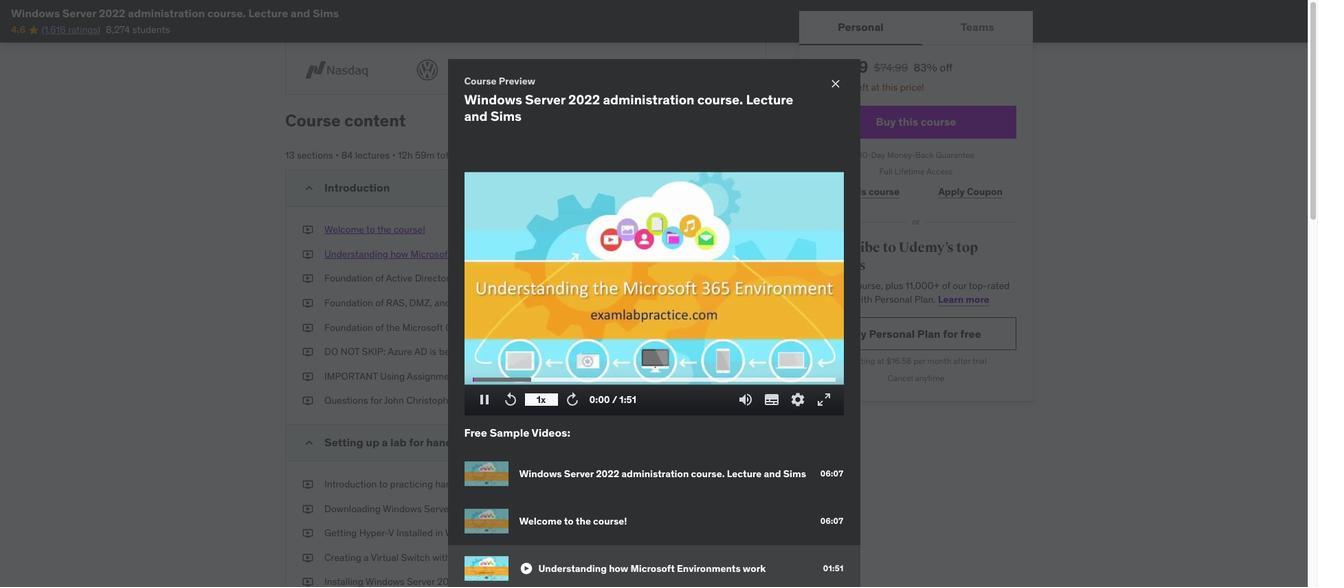 Task type: vqa. For each thing, say whether or not it's contained in the screenshot.
Day
yes



Task type: describe. For each thing, give the bounding box(es) containing it.
coupon
[[967, 186, 1003, 198]]

pause image
[[476, 392, 493, 409]]

foundation of ras, dmz, and virtualization
[[325, 297, 509, 309]]

netapp image
[[561, 57, 640, 83]]

foundation for foundation of active directory domains
[[325, 273, 373, 285]]

personal inside get this course, plus 11,000+ of our top-rated courses, with personal plan.
[[875, 294, 913, 306]]

courses,
[[816, 294, 852, 306]]

windows up getting hyper-v installed in windows
[[383, 503, 422, 515]]

apply coupon button
[[925, 178, 1017, 206]]

01:39
[[726, 552, 750, 564]]

1 vertical spatial on
[[464, 479, 475, 491]]

xsmall image for introduction to practicing hands on
[[303, 479, 314, 492]]

udemy's
[[899, 239, 954, 256]]

azure
[[388, 346, 413, 358]]

1 vertical spatial a
[[364, 552, 369, 564]]

downloading
[[325, 503, 381, 515]]

0 vertical spatial windows server 2022 administration course. lecture and sims
[[11, 6, 339, 20]]

windows up within
[[445, 528, 484, 540]]

this
[[297, 14, 315, 26]]

ras,
[[386, 297, 407, 309]]

preview inside course preview windows server 2022 administration course. lecture and sims
[[499, 75, 536, 87]]

at inside starting at $16.58 per month after trial cancel anytime
[[878, 357, 885, 367]]

0 vertical spatial hyper-
[[359, 528, 389, 540]]

top- inside get this course, plus 11,000+ of our top-rated courses, with personal plan.
[[969, 280, 988, 292]]

11,000+
[[906, 280, 940, 292]]

mute image
[[738, 392, 754, 409]]

foundation of active directory domains
[[325, 273, 495, 285]]

do not skip: azure ad is being renamed
[[325, 346, 504, 358]]

setting up a lab for hands on practice button
[[325, 436, 750, 450]]

0 vertical spatial administration
[[128, 6, 205, 20]]

buy
[[876, 115, 896, 129]]

cancel
[[888, 374, 914, 384]]

try personal plan for free
[[851, 327, 982, 341]]

total
[[437, 149, 457, 162]]

05:43
[[724, 395, 750, 407]]

of inside get this course, plus 11,000+ of our top-rated courses, with personal plan.
[[943, 280, 951, 292]]

the inside windows server 2022 administration course. lecture and sims dialog
[[576, 516, 591, 528]]

foundation of the microsoft cloud services
[[325, 322, 510, 334]]

$74.99
[[874, 61, 909, 74]]

xsmall image for foundation of ras, dmz, and virtualization
[[303, 297, 314, 311]]

xsmall image for foundation of active directory domains
[[303, 273, 314, 286]]

welcome to the course! inside windows server 2022 administration course. lecture and sims dialog
[[520, 516, 627, 528]]

how inside understanding how microsoft environments work 'button'
[[391, 248, 409, 260]]

active
[[386, 273, 413, 285]]

2022 inside course preview windows server 2022 administration course. lecture and sims
[[569, 92, 600, 108]]

up
[[366, 436, 380, 450]]

server down videos:
[[564, 468, 594, 481]]

being
[[439, 346, 463, 358]]

day
[[872, 150, 886, 160]]

was
[[349, 14, 365, 26]]

xsmall image for important using assignments in the course
[[303, 370, 314, 384]]

1:51
[[620, 394, 637, 406]]

0 vertical spatial in
[[465, 370, 473, 383]]

directory
[[415, 273, 455, 285]]

sample
[[490, 426, 530, 440]]

83%
[[914, 61, 938, 74]]

and left was
[[291, 6, 310, 20]]

left
[[855, 81, 869, 94]]

close modal image
[[829, 77, 843, 90]]

personal inside button
[[838, 20, 884, 34]]

personal inside "link"
[[870, 327, 915, 341]]

for inside dropdown button
[[409, 436, 424, 450]]

8 lectures • 1hr 2min
[[662, 182, 750, 194]]

services
[[473, 322, 510, 334]]

1 vertical spatial v
[[490, 552, 496, 564]]

foundation for foundation of ras, dmz, and virtualization
[[325, 297, 373, 309]]

• for 13
[[336, 149, 339, 162]]

rewind 5 seconds image
[[502, 392, 519, 409]]

sections
[[297, 149, 333, 162]]

important
[[325, 370, 378, 383]]

free
[[465, 426, 487, 440]]

box image
[[479, 57, 525, 83]]

for inside "link"
[[944, 327, 958, 341]]

8,274 students
[[106, 24, 170, 36]]

courses inside subscribe to udemy's top courses
[[816, 257, 866, 274]]

creating a virtual switch within hyper-v
[[325, 552, 496, 564]]

• for 8
[[707, 182, 711, 194]]

per
[[914, 357, 926, 367]]

nasdaq image
[[297, 57, 376, 83]]

windows inside course preview windows server 2022 administration course. lecture and sims
[[465, 92, 523, 108]]

john
[[384, 395, 404, 407]]

christopher
[[407, 395, 457, 407]]

1 vertical spatial microsoft
[[403, 322, 443, 334]]

xsmall image for questions for john christopher
[[303, 395, 314, 408]]

0:00 / 1:51
[[590, 394, 637, 406]]

or
[[913, 217, 920, 227]]

is
[[430, 346, 437, 358]]

tab list containing personal
[[800, 11, 1034, 45]]

back
[[916, 150, 934, 160]]

1 horizontal spatial hyper-
[[461, 552, 490, 564]]

a inside dropdown button
[[382, 436, 388, 450]]

understanding inside 'button'
[[325, 248, 388, 260]]

/
[[612, 394, 618, 406]]

course for course preview windows server 2022 administration course. lecture and sims
[[465, 75, 497, 87]]

buy this course button
[[816, 106, 1017, 139]]

assignments
[[407, 370, 463, 383]]

03:28
[[724, 346, 750, 358]]

0 vertical spatial lecture
[[249, 6, 288, 20]]

1 vertical spatial hands
[[436, 479, 462, 491]]

this for gift this course
[[850, 186, 867, 198]]

length
[[459, 149, 486, 162]]

xsmall image for creating a virtual switch within hyper-v
[[303, 552, 314, 565]]

ad
[[415, 346, 428, 358]]

1 vertical spatial in
[[436, 528, 443, 540]]

ratings)
[[68, 24, 100, 36]]

for left 'john'
[[371, 395, 382, 407]]

starting at $16.58 per month after trial cancel anytime
[[846, 357, 987, 384]]

0 horizontal spatial understanding how microsoft environments work
[[325, 248, 537, 260]]

apply coupon
[[939, 186, 1003, 198]]

eventbrite image
[[676, 57, 755, 83]]

setting
[[325, 436, 364, 450]]

8 xsmall image from the top
[[303, 576, 314, 588]]

downloading windows server 2022 iso
[[325, 503, 496, 515]]

videos:
[[532, 426, 571, 440]]

13
[[285, 149, 295, 162]]

0 vertical spatial sims
[[313, 6, 339, 20]]

course. inside course preview windows server 2022 administration course. lecture and sims
[[698, 92, 744, 108]]

4.6
[[11, 24, 26, 36]]

0 vertical spatial 06:07
[[724, 224, 750, 236]]

0 vertical spatial courses
[[535, 14, 569, 26]]

windows server 2022 administration course. lecture and sims inside windows server 2022 administration course. lecture and sims dialog
[[520, 468, 807, 481]]

understanding how microsoft environments work button
[[325, 248, 537, 262]]

microsoft inside 'button'
[[411, 248, 452, 260]]

and right 01:23
[[764, 468, 782, 481]]

foundation for foundation of the microsoft cloud services
[[325, 322, 373, 334]]

understanding inside windows server 2022 administration course. lecture and sims dialog
[[539, 563, 607, 575]]

2 xsmall image from the top
[[303, 248, 314, 262]]

introduction for introduction
[[325, 181, 390, 195]]

full
[[880, 167, 893, 177]]

work inside windows server 2022 administration course. lecture and sims dialog
[[743, 563, 766, 575]]

small image
[[303, 182, 316, 195]]

$12.99 $74.99 83% off 1 day left at this price!
[[816, 56, 953, 94]]

1hr
[[713, 182, 726, 194]]

plus
[[886, 280, 904, 292]]

course! inside button
[[394, 224, 426, 236]]

apply
[[939, 186, 965, 198]]

1 vertical spatial lectures
[[670, 182, 705, 194]]

for right selected
[[407, 14, 419, 26]]

the inside button
[[377, 224, 392, 236]]

2 vertical spatial course.
[[691, 468, 725, 481]]

06:07 for administration
[[821, 469, 844, 479]]

01:23
[[726, 479, 750, 491]]

teams button
[[923, 11, 1034, 44]]

0 horizontal spatial welcome to the course!
[[325, 224, 426, 236]]

more for this course was selected for our collection of top-rated courses trusted by businesses worldwide.
[[297, 27, 319, 40]]

hands inside dropdown button
[[426, 436, 459, 450]]

students
[[132, 24, 170, 36]]

learn for this course was selected for our collection of top-rated courses trusted by businesses worldwide.
[[716, 14, 740, 26]]

of for foundation of active directory domains
[[376, 273, 384, 285]]

starting
[[846, 357, 876, 367]]

to inside subscribe to udemy's top courses
[[883, 239, 897, 256]]

skip:
[[362, 346, 386, 358]]

30-
[[858, 150, 872, 160]]

welcome inside button
[[325, 224, 364, 236]]

gift this course link
[[816, 178, 914, 206]]

$12.99
[[816, 56, 869, 78]]

preview for welcome to the course!
[[668, 224, 702, 236]]

not
[[341, 346, 360, 358]]

1x button
[[525, 389, 558, 412]]

course up the rewind 5 seconds icon
[[492, 370, 521, 383]]



Task type: locate. For each thing, give the bounding box(es) containing it.
(1,616
[[42, 24, 66, 36]]

to
[[367, 224, 375, 236], [883, 239, 897, 256], [379, 479, 388, 491], [564, 516, 574, 528]]

0 horizontal spatial windows server 2022 administration course. lecture and sims
[[11, 6, 339, 20]]

introduction down 84
[[325, 181, 390, 195]]

0 vertical spatial microsoft
[[411, 248, 452, 260]]

virtual
[[371, 552, 399, 564]]

1 vertical spatial environments
[[677, 563, 741, 575]]

1 horizontal spatial welcome
[[520, 516, 562, 528]]

lectures right 8
[[670, 182, 705, 194]]

server up ratings) at the top left of the page
[[62, 6, 96, 20]]

0 horizontal spatial understanding
[[325, 248, 388, 260]]

rated inside get this course, plus 11,000+ of our top-rated courses, with personal plan.
[[988, 280, 1010, 292]]

1 xsmall image from the top
[[303, 224, 314, 237]]

0 vertical spatial rated
[[510, 14, 533, 26]]

environments
[[454, 248, 513, 260], [677, 563, 741, 575]]

1 horizontal spatial learn
[[939, 294, 964, 306]]

1 vertical spatial windows server 2022 administration course. lecture and sims
[[520, 468, 807, 481]]

1 horizontal spatial work
[[743, 563, 766, 575]]

businesses
[[617, 14, 665, 26]]

3 xsmall image from the top
[[303, 346, 314, 359]]

understanding
[[325, 248, 388, 260], [539, 563, 607, 575]]

8,274
[[106, 24, 130, 36]]

1 horizontal spatial how
[[609, 563, 629, 575]]

a left virtual
[[364, 552, 369, 564]]

top- right collection
[[492, 14, 510, 26]]

1 horizontal spatial top-
[[969, 280, 988, 292]]

01:51 for preview
[[728, 248, 750, 260]]

more
[[297, 27, 319, 40], [966, 294, 990, 306]]

hyper- right within
[[461, 552, 490, 564]]

course right volkswagen image
[[465, 75, 497, 87]]

1 vertical spatial small image
[[520, 563, 533, 576]]

1 vertical spatial course!
[[593, 516, 627, 528]]

0 vertical spatial environments
[[454, 248, 513, 260]]

4 xsmall image from the top
[[303, 503, 314, 517]]

welcome inside windows server 2022 administration course. lecture and sims dialog
[[520, 516, 562, 528]]

0 vertical spatial lectures
[[355, 149, 390, 162]]

more up free
[[966, 294, 990, 306]]

small image
[[303, 437, 316, 450], [520, 563, 533, 576]]

switch
[[401, 552, 430, 564]]

server up installed
[[424, 503, 452, 515]]

1 vertical spatial sims
[[491, 108, 522, 124]]

0 horizontal spatial 01:51
[[728, 248, 750, 260]]

2min
[[728, 182, 750, 194]]

1 vertical spatial administration
[[603, 92, 695, 108]]

1 vertical spatial learn more
[[939, 294, 990, 306]]

course inside course preview windows server 2022 administration course. lecture and sims
[[465, 75, 497, 87]]

for right lab
[[409, 436, 424, 450]]

microsoft inside windows server 2022 administration course. lecture and sims dialog
[[631, 563, 675, 575]]

xsmall image for do not skip: azure ad is being renamed
[[303, 346, 314, 359]]

1x
[[537, 394, 546, 406]]

course
[[465, 75, 497, 87], [285, 110, 341, 132]]

0 vertical spatial how
[[391, 248, 409, 260]]

sims inside course preview windows server 2022 administration course. lecture and sims
[[491, 108, 522, 124]]

microsoft
[[411, 248, 452, 260], [403, 322, 443, 334], [631, 563, 675, 575]]

sims right 01:23
[[784, 468, 807, 481]]

to inside windows server 2022 administration course. lecture and sims dialog
[[564, 516, 574, 528]]

hands right practicing
[[436, 479, 462, 491]]

free sample videos:
[[465, 426, 571, 440]]

1 horizontal spatial environments
[[677, 563, 741, 575]]

subtitles image
[[764, 392, 780, 409]]

foundation left ras,
[[325, 297, 373, 309]]

personal up the $12.99
[[838, 20, 884, 34]]

0 vertical spatial welcome to the course!
[[325, 224, 426, 236]]

in right installed
[[436, 528, 443, 540]]

0 vertical spatial foundation
[[325, 273, 373, 285]]

windows up 4.6
[[11, 6, 60, 20]]

• left 12h 59m
[[392, 149, 396, 162]]

welcome to the course!
[[325, 224, 426, 236], [520, 516, 627, 528]]

free
[[961, 327, 982, 341]]

try
[[851, 327, 867, 341]]

course inside button
[[921, 115, 957, 129]]

1 vertical spatial course
[[285, 110, 341, 132]]

06:07
[[724, 224, 750, 236], [821, 469, 844, 479], [821, 516, 844, 527]]

day
[[836, 81, 853, 94]]

v right within
[[490, 552, 496, 564]]

(1,616 ratings)
[[42, 24, 100, 36]]

0 vertical spatial 01:51
[[728, 248, 750, 260]]

courses
[[535, 14, 569, 26], [816, 257, 866, 274]]

• left 1hr
[[707, 182, 711, 194]]

course left was
[[317, 14, 346, 26]]

get
[[816, 280, 832, 292]]

course preview windows server 2022 administration course. lecture and sims
[[465, 75, 794, 124]]

1 horizontal spatial courses
[[816, 257, 866, 274]]

iso
[[480, 503, 496, 515]]

this for get this course, plus 11,000+ of our top-rated courses, with personal plan.
[[834, 280, 850, 292]]

1 horizontal spatial learn more
[[939, 294, 990, 306]]

1 horizontal spatial •
[[392, 149, 396, 162]]

lectures right 84
[[355, 149, 390, 162]]

sims
[[313, 6, 339, 20], [491, 108, 522, 124], [784, 468, 807, 481]]

0 vertical spatial small image
[[303, 437, 316, 450]]

lecture
[[249, 6, 288, 20], [747, 92, 794, 108], [727, 468, 762, 481]]

0 vertical spatial preview
[[499, 75, 536, 87]]

more down this
[[297, 27, 319, 40]]

0 horizontal spatial our
[[421, 14, 435, 26]]

0 horizontal spatial more
[[297, 27, 319, 40]]

questions for john christopher
[[325, 395, 457, 407]]

course up back
[[921, 115, 957, 129]]

personal down plus
[[875, 294, 913, 306]]

hyper- up virtual
[[359, 528, 389, 540]]

work inside 'button'
[[516, 248, 537, 260]]

preview for understanding how microsoft environments work
[[672, 248, 706, 260]]

this right gift
[[850, 186, 867, 198]]

of up skip:
[[376, 322, 384, 334]]

this course was selected for our collection of top-rated courses trusted by businesses worldwide.
[[297, 14, 713, 26]]

5 xsmall image from the top
[[303, 552, 314, 565]]

foundation up 'not'
[[325, 322, 373, 334]]

try personal plan for free link
[[816, 318, 1017, 351]]

1 vertical spatial top-
[[969, 280, 988, 292]]

1 vertical spatial learn more link
[[939, 294, 990, 306]]

tab list
[[800, 11, 1034, 45]]

1 horizontal spatial understanding
[[539, 563, 607, 575]]

a
[[382, 436, 388, 450], [364, 552, 369, 564]]

xsmall image
[[303, 224, 314, 237], [303, 248, 314, 262], [303, 273, 314, 286], [303, 503, 314, 517], [303, 552, 314, 565]]

0 horizontal spatial a
[[364, 552, 369, 564]]

preview
[[499, 75, 536, 87], [668, 224, 702, 236], [672, 248, 706, 260]]

of left ras,
[[376, 297, 384, 309]]

personal button
[[800, 11, 923, 44]]

2 horizontal spatial sims
[[784, 468, 807, 481]]

volkswagen image
[[412, 57, 443, 83]]

0 horizontal spatial sims
[[313, 6, 339, 20]]

8
[[662, 182, 668, 194]]

forward 5 seconds image
[[564, 392, 581, 409]]

learn more for top-
[[297, 14, 740, 40]]

top- down "top"
[[969, 280, 988, 292]]

2 vertical spatial microsoft
[[631, 563, 675, 575]]

17:15
[[729, 322, 750, 334]]

at inside the $12.99 $74.99 83% off 1 day left at this price!
[[872, 81, 880, 94]]

of right the '11,000+'
[[943, 280, 951, 292]]

1 horizontal spatial our
[[953, 280, 967, 292]]

1 foundation from the top
[[325, 273, 373, 285]]

windows server 2022 administration course. lecture and sims
[[11, 6, 339, 20], [520, 468, 807, 481]]

our inside get this course, plus 11,000+ of our top-rated courses, with personal plan.
[[953, 280, 967, 292]]

1 xsmall image from the top
[[303, 297, 314, 311]]

preview down this course was selected for our collection of top-rated courses trusted by businesses worldwide.
[[499, 75, 536, 87]]

0 horizontal spatial rated
[[510, 14, 533, 26]]

hands left free
[[426, 436, 459, 450]]

0 horizontal spatial in
[[436, 528, 443, 540]]

0 vertical spatial personal
[[838, 20, 884, 34]]

2 vertical spatial lecture
[[727, 468, 762, 481]]

windows down box image at the left top
[[465, 92, 523, 108]]

0 vertical spatial course!
[[394, 224, 426, 236]]

1 horizontal spatial course!
[[593, 516, 627, 528]]

at
[[872, 81, 880, 94], [878, 357, 885, 367]]

0 horizontal spatial lectures
[[355, 149, 390, 162]]

on inside dropdown button
[[461, 436, 474, 450]]

0 vertical spatial course.
[[207, 6, 246, 20]]

0 vertical spatial welcome
[[325, 224, 364, 236]]

0 vertical spatial introduction
[[325, 181, 390, 195]]

2 horizontal spatial •
[[707, 182, 711, 194]]

of
[[481, 14, 490, 26], [376, 273, 384, 285], [943, 280, 951, 292], [376, 297, 384, 309], [376, 322, 384, 334]]

v left installed
[[389, 528, 394, 540]]

course for course content
[[285, 110, 341, 132]]

course! inside windows server 2022 administration course. lecture and sims dialog
[[593, 516, 627, 528]]

on
[[461, 436, 474, 450], [464, 479, 475, 491]]

0 vertical spatial at
[[872, 81, 880, 94]]

a right up
[[382, 436, 388, 450]]

for left free
[[944, 327, 958, 341]]

this down $74.99
[[882, 81, 898, 94]]

and up length
[[465, 108, 488, 124]]

1 horizontal spatial 01:51
[[824, 564, 844, 574]]

getting
[[325, 528, 357, 540]]

trusted
[[571, 14, 602, 26]]

preview down 8 lectures • 1hr 2min
[[672, 248, 706, 260]]

learn right worldwide.
[[716, 14, 740, 26]]

foundation left active
[[325, 273, 373, 285]]

1 horizontal spatial in
[[465, 370, 473, 383]]

trial
[[973, 357, 987, 367]]

this inside get this course, plus 11,000+ of our top-rated courses, with personal plan.
[[834, 280, 850, 292]]

our left collection
[[421, 14, 435, 26]]

this inside buy this course button
[[899, 115, 919, 129]]

1 horizontal spatial understanding how microsoft environments work
[[539, 563, 766, 575]]

this inside the $12.99 $74.99 83% off 1 day left at this price!
[[882, 81, 898, 94]]

personal up '$16.58'
[[870, 327, 915, 341]]

setting up a lab for hands on practice
[[325, 436, 520, 450]]

0 horizontal spatial small image
[[303, 437, 316, 450]]

settings image
[[790, 392, 806, 409]]

5 xsmall image from the top
[[303, 395, 314, 408]]

this inside gift this course link
[[850, 186, 867, 198]]

sims down box image at the left top
[[491, 108, 522, 124]]

selected
[[368, 14, 404, 26]]

0 horizontal spatial •
[[336, 149, 339, 162]]

1 vertical spatial introduction
[[325, 479, 377, 491]]

1 vertical spatial course.
[[698, 92, 744, 108]]

1 horizontal spatial rated
[[988, 280, 1010, 292]]

0 vertical spatial a
[[382, 436, 388, 450]]

windows server 2022 administration course. lecture and sims dialog
[[448, 59, 861, 588]]

1 introduction from the top
[[325, 181, 390, 195]]

course content
[[285, 110, 406, 132]]

courses left the "trusted"
[[535, 14, 569, 26]]

get this course, plus 11,000+ of our top-rated courses, with personal plan.
[[816, 280, 1010, 306]]

1 horizontal spatial small image
[[520, 563, 533, 576]]

learn more link up free
[[939, 294, 990, 306]]

3 xsmall image from the top
[[303, 273, 314, 286]]

rated
[[510, 14, 533, 26], [988, 280, 1010, 292]]

introduction up downloading
[[325, 479, 377, 491]]

environments inside windows server 2022 administration course. lecture and sims dialog
[[677, 563, 741, 575]]

and
[[291, 6, 310, 20], [465, 108, 488, 124], [435, 297, 451, 309], [764, 468, 782, 481]]

0 vertical spatial our
[[421, 14, 435, 26]]

top-
[[492, 14, 510, 26], [969, 280, 988, 292]]

course up sections
[[285, 110, 341, 132]]

xsmall image for downloading windows server 2022 iso
[[303, 503, 314, 517]]

0 horizontal spatial welcome
[[325, 224, 364, 236]]

0 vertical spatial v
[[389, 528, 394, 540]]

0 vertical spatial hands
[[426, 436, 459, 450]]

anytime
[[916, 374, 945, 384]]

learn more up free
[[939, 294, 990, 306]]

on left practice in the bottom of the page
[[461, 436, 474, 450]]

0 horizontal spatial top-
[[492, 14, 510, 26]]

xsmall image for getting hyper-v installed in windows
[[303, 528, 314, 541]]

2 introduction from the top
[[325, 479, 377, 491]]

do
[[325, 346, 338, 358]]

3 foundation from the top
[[325, 322, 373, 334]]

6 xsmall image from the top
[[303, 479, 314, 492]]

our
[[421, 14, 435, 26], [953, 280, 967, 292]]

practicing
[[390, 479, 433, 491]]

learn more for rated
[[939, 294, 990, 306]]

learn more link for rated
[[939, 294, 990, 306]]

preview down 8
[[668, 224, 702, 236]]

0 horizontal spatial work
[[516, 248, 537, 260]]

1 vertical spatial 01:51
[[824, 564, 844, 574]]

at right left
[[872, 81, 880, 94]]

1 vertical spatial welcome
[[520, 516, 562, 528]]

subscribe
[[816, 239, 881, 256]]

at left '$16.58'
[[878, 357, 885, 367]]

sims left was
[[313, 6, 339, 20]]

2 foundation from the top
[[325, 297, 373, 309]]

0 horizontal spatial v
[[389, 528, 394, 540]]

1 horizontal spatial a
[[382, 436, 388, 450]]

for
[[407, 14, 419, 26], [944, 327, 958, 341], [371, 395, 382, 407], [409, 436, 424, 450]]

guarantee
[[936, 150, 975, 160]]

7 xsmall image from the top
[[303, 528, 314, 541]]

13:09
[[726, 297, 750, 309]]

• left 84
[[336, 149, 339, 162]]

this up courses,
[[834, 280, 850, 292]]

introduction
[[325, 181, 390, 195], [325, 479, 377, 491]]

in down renamed
[[465, 370, 473, 383]]

introduction for introduction to practicing hands on
[[325, 479, 377, 491]]

environments inside 'button'
[[454, 248, 513, 260]]

12h 59m
[[398, 149, 435, 162]]

0 vertical spatial understanding how microsoft environments work
[[325, 248, 537, 260]]

0 horizontal spatial learn more
[[297, 14, 740, 40]]

learn more link up box image at the left top
[[297, 14, 740, 40]]

4 xsmall image from the top
[[303, 370, 314, 384]]

of right collection
[[481, 14, 490, 26]]

2 vertical spatial personal
[[870, 327, 915, 341]]

01:51 inside windows server 2022 administration course. lecture and sims dialog
[[824, 564, 844, 574]]

2 vertical spatial administration
[[622, 468, 689, 481]]

progress bar slider
[[473, 372, 836, 389]]

creating
[[325, 552, 362, 564]]

content
[[345, 110, 406, 132]]

of left active
[[376, 273, 384, 285]]

1 vertical spatial rated
[[988, 280, 1010, 292]]

1 horizontal spatial learn more link
[[939, 294, 990, 306]]

this right buy on the top right of the page
[[899, 115, 919, 129]]

after
[[954, 357, 971, 367]]

1 vertical spatial hyper-
[[461, 552, 490, 564]]

learn right plan.
[[939, 294, 964, 306]]

0 horizontal spatial hyper-
[[359, 528, 389, 540]]

top
[[957, 239, 979, 256]]

lecture inside course preview windows server 2022 administration course. lecture and sims
[[747, 92, 794, 108]]

1 horizontal spatial windows server 2022 administration course. lecture and sims
[[520, 468, 807, 481]]

1 horizontal spatial more
[[966, 294, 990, 306]]

welcome
[[325, 224, 364, 236], [520, 516, 562, 528]]

12:11
[[730, 273, 750, 285]]

more for get this course, plus 11,000+ of our top-rated courses, with personal plan.
[[966, 294, 990, 306]]

gift
[[830, 186, 847, 198]]

practice
[[477, 436, 520, 450]]

how inside windows server 2022 administration course. lecture and sims dialog
[[609, 563, 629, 575]]

01:51 for understanding how microsoft environments work
[[824, 564, 844, 574]]

of for foundation of ras, dmz, and virtualization
[[376, 297, 384, 309]]

windows down setting up a lab for hands on practice dropdown button
[[520, 468, 562, 481]]

of for foundation of the microsoft cloud services
[[376, 322, 384, 334]]

xsmall image
[[303, 297, 314, 311], [303, 322, 314, 335], [303, 346, 314, 359], [303, 370, 314, 384], [303, 395, 314, 408], [303, 479, 314, 492], [303, 528, 314, 541], [303, 576, 314, 588]]

server down the netapp image
[[525, 92, 566, 108]]

administration inside course preview windows server 2022 administration course. lecture and sims
[[603, 92, 695, 108]]

course.
[[207, 6, 246, 20], [698, 92, 744, 108], [691, 468, 725, 481]]

learn for get this course, plus 11,000+ of our top-rated courses, with personal plan.
[[939, 294, 964, 306]]

how
[[391, 248, 409, 260], [609, 563, 629, 575]]

lifetime
[[895, 167, 925, 177]]

1 horizontal spatial welcome to the course!
[[520, 516, 627, 528]]

1 vertical spatial how
[[609, 563, 629, 575]]

2 vertical spatial preview
[[672, 248, 706, 260]]

learn more link for top-
[[297, 14, 740, 40]]

0 horizontal spatial learn more link
[[297, 14, 740, 40]]

xsmall image for foundation of the microsoft cloud services
[[303, 322, 314, 335]]

to inside button
[[367, 224, 375, 236]]

13 sections • 84 lectures • 12h 59m total length
[[285, 149, 486, 162]]

2 xsmall image from the top
[[303, 322, 314, 335]]

understanding how microsoft environments work inside windows server 2022 administration course. lecture and sims dialog
[[539, 563, 766, 575]]

and right dmz,
[[435, 297, 451, 309]]

0 vertical spatial learn more
[[297, 14, 740, 40]]

teams
[[961, 20, 995, 34]]

and inside course preview windows server 2022 administration course. lecture and sims
[[465, 108, 488, 124]]

our right the '11,000+'
[[953, 280, 967, 292]]

on down free
[[464, 479, 475, 491]]

courses down subscribe
[[816, 257, 866, 274]]

fullscreen image
[[816, 392, 832, 409]]

1 vertical spatial courses
[[816, 257, 866, 274]]

getting hyper-v installed in windows
[[325, 528, 484, 540]]

course down full on the top right of page
[[869, 186, 900, 198]]

2 vertical spatial 06:07
[[821, 516, 844, 527]]

learn more up box image at the left top
[[297, 14, 740, 40]]

0 vertical spatial course
[[465, 75, 497, 87]]

personal
[[838, 20, 884, 34], [875, 294, 913, 306], [870, 327, 915, 341]]

domains
[[457, 273, 495, 285]]

06:07 for course!
[[821, 516, 844, 527]]

server inside course preview windows server 2022 administration course. lecture and sims
[[525, 92, 566, 108]]

84
[[342, 149, 353, 162]]

this for buy this course
[[899, 115, 919, 129]]

0 horizontal spatial how
[[391, 248, 409, 260]]



